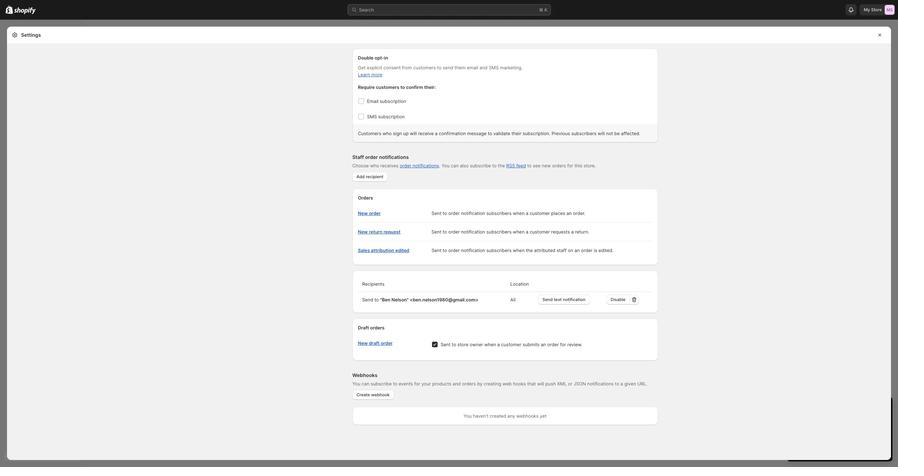 Task type: describe. For each thing, give the bounding box(es) containing it.
explicit
[[367, 65, 382, 70]]

affected.
[[621, 131, 641, 136]]

a right receive
[[435, 131, 438, 136]]

confirm
[[406, 84, 423, 90]]

will for customers who sign up will receive a confirmation message to validate their subscription. previous subscribers will not be affected.
[[598, 131, 605, 136]]

<ben.nelson1980@gmail.com>
[[410, 297, 479, 303]]

double
[[358, 55, 374, 61]]

1 horizontal spatial you
[[442, 163, 450, 169]]

send test notification
[[543, 297, 586, 302]]

when for requests
[[513, 229, 525, 235]]

message
[[467, 131, 487, 136]]

email subscription
[[367, 98, 406, 104]]

2 vertical spatial orders
[[462, 381, 476, 387]]

subscription.
[[523, 131, 551, 136]]

order.
[[573, 211, 586, 216]]

receives
[[381, 163, 399, 169]]

created
[[490, 414, 506, 419]]

a right owner
[[497, 342, 500, 348]]

recipient
[[366, 174, 384, 179]]

notification for sent to order notification subscribers when a customer places an order.
[[461, 211, 485, 216]]

require customers to confirm their:
[[358, 84, 436, 90]]

xml
[[557, 381, 567, 387]]

my store
[[864, 7, 882, 12]]

be
[[615, 131, 620, 136]]

yet
[[540, 414, 547, 419]]

store
[[458, 342, 469, 348]]

my store image
[[885, 5, 895, 15]]

more
[[371, 72, 382, 77]]

a left given
[[621, 381, 623, 387]]

customer for places
[[530, 211, 550, 216]]

email
[[467, 65, 478, 70]]

staff
[[557, 248, 567, 253]]

a up sent to order notification subscribers when a customer requests a return.
[[526, 211, 529, 216]]

subscription for sms subscription
[[378, 114, 405, 120]]

subscribers for staff
[[487, 248, 512, 253]]

sent for sent to order notification subscribers when the attributed staff on an order is edited.
[[432, 248, 442, 253]]

new order link
[[358, 211, 381, 216]]

0 horizontal spatial shopify image
[[6, 6, 13, 14]]

new return request
[[358, 229, 401, 235]]

on
[[568, 248, 573, 253]]

sent to store owner when a customer submits an order for review.
[[441, 342, 583, 348]]

validate
[[494, 131, 510, 136]]

new for new return request
[[358, 229, 368, 235]]

up
[[403, 131, 409, 136]]

when for staff
[[513, 248, 525, 253]]

feed
[[516, 163, 526, 169]]

attributed
[[534, 248, 556, 253]]

your
[[422, 381, 431, 387]]

their
[[512, 131, 522, 136]]

new return request link
[[358, 229, 401, 235]]

my
[[864, 7, 870, 12]]

return
[[369, 229, 383, 235]]

new
[[542, 163, 551, 169]]

add
[[357, 174, 365, 179]]

0 horizontal spatial can
[[362, 381, 370, 387]]

learn more link
[[358, 72, 382, 77]]

you for haven't
[[464, 414, 472, 419]]

subscribers for requests
[[487, 229, 512, 235]]

send for send test notification
[[543, 297, 553, 302]]

0 horizontal spatial the
[[498, 163, 505, 169]]

all
[[511, 297, 516, 303]]

rss feed link
[[506, 163, 526, 169]]

you can subscribe to events for your products and orders by creating web hooks that will push xml or json notifications to a given url.
[[352, 381, 648, 387]]

2 vertical spatial notifications
[[587, 381, 614, 387]]

a left return.
[[571, 229, 574, 235]]

draft
[[369, 341, 380, 346]]

location
[[511, 281, 529, 287]]

a up sent to order notification subscribers when the attributed staff on an order is edited.
[[526, 229, 529, 235]]

1 vertical spatial an
[[575, 248, 580, 253]]

events
[[399, 381, 413, 387]]

json
[[574, 381, 586, 387]]

sent for sent to store owner when a customer submits an order for review.
[[441, 342, 451, 348]]

submits
[[523, 342, 540, 348]]

to inside 'get explicit consent from customers to send them email and sms marketing. learn more'
[[437, 65, 442, 70]]

who for customers
[[383, 131, 392, 136]]

1 vertical spatial customers
[[376, 84, 399, 90]]

disable
[[611, 297, 626, 302]]

confirmation
[[439, 131, 466, 136]]

and inside 'get explicit consent from customers to send them email and sms marketing. learn more'
[[480, 65, 488, 70]]

that
[[527, 381, 536, 387]]

create webhook button
[[352, 390, 394, 400]]

create webhook
[[357, 393, 390, 398]]

return.
[[575, 229, 589, 235]]

in
[[384, 55, 388, 61]]

requests
[[551, 229, 570, 235]]

draft
[[358, 325, 369, 331]]

nelson"
[[392, 297, 409, 303]]

given
[[625, 381, 636, 387]]

notification inside button
[[563, 297, 586, 302]]

also
[[460, 163, 469, 169]]

from
[[402, 65, 412, 70]]

1 horizontal spatial an
[[567, 211, 572, 216]]

web
[[503, 381, 512, 387]]

new draft order link
[[358, 341, 393, 346]]

when for places
[[513, 211, 525, 216]]

opt-
[[375, 55, 384, 61]]

notification for sent to order notification subscribers when the attributed staff on an order is edited.
[[461, 248, 485, 253]]

products
[[432, 381, 452, 387]]

orders
[[358, 195, 373, 201]]

push
[[546, 381, 556, 387]]

add recipient button
[[352, 172, 388, 182]]

subscribers right "previous"
[[572, 131, 597, 136]]



Task type: locate. For each thing, give the bounding box(es) containing it.
2 vertical spatial customer
[[501, 342, 522, 348]]

for left the this
[[567, 163, 573, 169]]

order
[[365, 154, 378, 160], [400, 163, 411, 169], [369, 211, 381, 216], [448, 211, 460, 216], [448, 229, 460, 235], [448, 248, 460, 253], [581, 248, 593, 253], [381, 341, 393, 346], [548, 342, 559, 348]]

notifications up receives
[[379, 154, 409, 160]]

1 horizontal spatial sms
[[489, 65, 499, 70]]

staff
[[352, 154, 364, 160]]

orders right new on the top of the page
[[552, 163, 566, 169]]

search
[[359, 7, 374, 13]]

draft orders
[[358, 325, 385, 331]]

0 horizontal spatial an
[[541, 342, 546, 348]]

k
[[545, 7, 548, 13]]

2 horizontal spatial you
[[464, 414, 472, 419]]

see
[[533, 163, 541, 169]]

haven't
[[473, 414, 489, 419]]

when right owner
[[484, 342, 496, 348]]

recipients
[[362, 281, 385, 287]]

you for can
[[352, 381, 360, 387]]

an right on
[[575, 248, 580, 253]]

will for you can subscribe to events for your products and orders by creating web hooks that will push xml or json notifications to a given url.
[[537, 381, 544, 387]]

customers right from
[[413, 65, 436, 70]]

0 vertical spatial customers
[[413, 65, 436, 70]]

1 vertical spatial subscribe
[[371, 381, 392, 387]]

1 horizontal spatial for
[[560, 342, 566, 348]]

0 vertical spatial and
[[480, 65, 488, 70]]

0 horizontal spatial send
[[362, 297, 373, 303]]

when up sent to order notification subscribers when a customer requests a return.
[[513, 211, 525, 216]]

1 vertical spatial can
[[362, 381, 370, 387]]

2 vertical spatial an
[[541, 342, 546, 348]]

1 vertical spatial customer
[[530, 229, 550, 235]]

⌘ k
[[539, 7, 548, 13]]

request
[[384, 229, 401, 235]]

customer for requests
[[530, 229, 550, 235]]

any
[[508, 414, 515, 419]]

orders
[[552, 163, 566, 169], [370, 325, 385, 331], [462, 381, 476, 387]]

get
[[358, 65, 366, 70]]

0 vertical spatial who
[[383, 131, 392, 136]]

sales attribution edited
[[358, 248, 409, 253]]

"ben
[[380, 297, 390, 303]]

store
[[871, 7, 882, 12]]

consent
[[384, 65, 401, 70]]

places
[[551, 211, 565, 216]]

2 vertical spatial for
[[414, 381, 420, 387]]

can left also
[[451, 163, 459, 169]]

0 vertical spatial for
[[567, 163, 573, 169]]

send down the recipients
[[362, 297, 373, 303]]

review.
[[568, 342, 583, 348]]

1 vertical spatial new
[[358, 229, 368, 235]]

send to "ben nelson" <ben.nelson1980@gmail.com>
[[362, 297, 479, 303]]

1 horizontal spatial notifications
[[413, 163, 439, 169]]

sign
[[393, 131, 402, 136]]

0 horizontal spatial who
[[370, 163, 379, 169]]

shopify image
[[6, 6, 13, 14], [14, 7, 36, 14]]

you down "webhooks"
[[352, 381, 360, 387]]

1 horizontal spatial customers
[[413, 65, 436, 70]]

customers up email subscription
[[376, 84, 399, 90]]

by
[[477, 381, 483, 387]]

1 vertical spatial subscription
[[378, 114, 405, 120]]

sent to order notification subscribers when a customer requests a return.
[[432, 229, 589, 235]]

webhook
[[371, 393, 390, 398]]

.
[[439, 163, 440, 169]]

who
[[383, 131, 392, 136], [370, 163, 379, 169]]

notification for sent to order notification subscribers when a customer requests a return.
[[461, 229, 485, 235]]

1 horizontal spatial can
[[451, 163, 459, 169]]

0 horizontal spatial customers
[[376, 84, 399, 90]]

attribution
[[371, 248, 394, 253]]

1 vertical spatial sms
[[367, 114, 377, 120]]

1 vertical spatial and
[[453, 381, 461, 387]]

can
[[451, 163, 459, 169], [362, 381, 370, 387]]

sent for sent to order notification subscribers when a customer places an order.
[[432, 211, 442, 216]]

the
[[498, 163, 505, 169], [526, 248, 533, 253]]

new left the draft
[[358, 341, 368, 346]]

is
[[594, 248, 597, 253]]

0 vertical spatial subscribe
[[470, 163, 491, 169]]

to
[[437, 65, 442, 70], [401, 84, 405, 90], [488, 131, 492, 136], [492, 163, 497, 169], [527, 163, 532, 169], [443, 211, 447, 216], [443, 229, 447, 235], [443, 248, 447, 253], [375, 297, 379, 303], [452, 342, 456, 348], [393, 381, 397, 387], [615, 381, 619, 387]]

send
[[362, 297, 373, 303], [543, 297, 553, 302]]

1 horizontal spatial the
[[526, 248, 533, 253]]

1 horizontal spatial subscribe
[[470, 163, 491, 169]]

subscription down email subscription
[[378, 114, 405, 120]]

1 send from the left
[[362, 297, 373, 303]]

can down "webhooks"
[[362, 381, 370, 387]]

their:
[[424, 84, 436, 90]]

0 horizontal spatial will
[[410, 131, 417, 136]]

you
[[442, 163, 450, 169], [352, 381, 360, 387], [464, 414, 472, 419]]

subscription down the require customers to confirm their:
[[380, 98, 406, 104]]

and right products on the bottom
[[453, 381, 461, 387]]

sent to order notification subscribers when the attributed staff on an order is edited.
[[432, 248, 614, 253]]

will
[[410, 131, 417, 136], [598, 131, 605, 136], [537, 381, 544, 387]]

0 vertical spatial you
[[442, 163, 450, 169]]

webhooks
[[517, 414, 539, 419]]

1 horizontal spatial orders
[[462, 381, 476, 387]]

who down staff order notifications
[[370, 163, 379, 169]]

0 horizontal spatial subscribe
[[371, 381, 392, 387]]

0 vertical spatial new
[[358, 211, 368, 216]]

you left haven't
[[464, 414, 472, 419]]

2 horizontal spatial orders
[[552, 163, 566, 169]]

sms left marketing.
[[489, 65, 499, 70]]

1 horizontal spatial shopify image
[[14, 7, 36, 14]]

customers inside 'get explicit consent from customers to send them email and sms marketing. learn more'
[[413, 65, 436, 70]]

you haven't created any webhooks yet
[[464, 414, 547, 419]]

the left rss at the right top
[[498, 163, 505, 169]]

subscribers down the sent to order notification subscribers when a customer places an order.
[[487, 229, 512, 235]]

sent to order notification subscribers when a customer places an order.
[[432, 211, 586, 216]]

sales
[[358, 248, 370, 253]]

0 horizontal spatial sms
[[367, 114, 377, 120]]

customer up attributed
[[530, 229, 550, 235]]

double opt-in
[[358, 55, 388, 61]]

0 vertical spatial subscription
[[380, 98, 406, 104]]

1 new from the top
[[358, 211, 368, 216]]

new draft order
[[358, 341, 393, 346]]

1 day left in your trial element
[[788, 416, 893, 462]]

edited
[[395, 248, 409, 253]]

sms inside 'get explicit consent from customers to send them email and sms marketing. learn more'
[[489, 65, 499, 70]]

not
[[606, 131, 613, 136]]

send inside button
[[543, 297, 553, 302]]

and right email
[[480, 65, 488, 70]]

store.
[[584, 163, 596, 169]]

an right submits
[[541, 342, 546, 348]]

order notifications link
[[400, 163, 439, 169]]

who left sign
[[383, 131, 392, 136]]

settings
[[21, 32, 41, 38]]

2 send from the left
[[543, 297, 553, 302]]

2 horizontal spatial an
[[575, 248, 580, 253]]

0 vertical spatial customer
[[530, 211, 550, 216]]

for left "review."
[[560, 342, 566, 348]]

2 horizontal spatial will
[[598, 131, 605, 136]]

for left your
[[414, 381, 420, 387]]

2 new from the top
[[358, 229, 368, 235]]

rss
[[506, 163, 515, 169]]

notifications down receive
[[413, 163, 439, 169]]

send left test
[[543, 297, 553, 302]]

new for new draft order
[[358, 341, 368, 346]]

1 vertical spatial the
[[526, 248, 533, 253]]

send
[[443, 65, 453, 70]]

will right that
[[537, 381, 544, 387]]

subscribers down sent to order notification subscribers when a customer requests a return.
[[487, 248, 512, 253]]

customer left places
[[530, 211, 550, 216]]

sales attribution edited link
[[358, 248, 409, 253]]

sms down "email"
[[367, 114, 377, 120]]

0 vertical spatial notifications
[[379, 154, 409, 160]]

2 vertical spatial new
[[358, 341, 368, 346]]

send for send to "ben nelson" <ben.nelson1980@gmail.com>
[[362, 297, 373, 303]]

marketing.
[[500, 65, 523, 70]]

sms subscription
[[367, 114, 405, 120]]

0 horizontal spatial you
[[352, 381, 360, 387]]

0 horizontal spatial for
[[414, 381, 420, 387]]

an
[[567, 211, 572, 216], [575, 248, 580, 253], [541, 342, 546, 348]]

when down sent to order notification subscribers when a customer requests a return.
[[513, 248, 525, 253]]

0 horizontal spatial notifications
[[379, 154, 409, 160]]

learn
[[358, 72, 370, 77]]

1 horizontal spatial will
[[537, 381, 544, 387]]

0 vertical spatial sms
[[489, 65, 499, 70]]

add recipient
[[357, 174, 384, 179]]

will right up
[[410, 131, 417, 136]]

new left return
[[358, 229, 368, 235]]

disable button
[[607, 295, 630, 305]]

1 vertical spatial orders
[[370, 325, 385, 331]]

subscribe right also
[[470, 163, 491, 169]]

subscribe up webhook in the left of the page
[[371, 381, 392, 387]]

1 horizontal spatial and
[[480, 65, 488, 70]]

this
[[575, 163, 583, 169]]

them
[[455, 65, 466, 70]]

an left order.
[[567, 211, 572, 216]]

new order
[[358, 211, 381, 216]]

1 vertical spatial you
[[352, 381, 360, 387]]

subscription for email subscription
[[380, 98, 406, 104]]

a
[[435, 131, 438, 136], [526, 211, 529, 216], [526, 229, 529, 235], [571, 229, 574, 235], [497, 342, 500, 348], [621, 381, 623, 387]]

notifications right 'json'
[[587, 381, 614, 387]]

notifications
[[379, 154, 409, 160], [413, 163, 439, 169], [587, 381, 614, 387]]

hooks
[[513, 381, 526, 387]]

creating
[[484, 381, 501, 387]]

2 horizontal spatial for
[[567, 163, 573, 169]]

send test notification button
[[538, 295, 590, 305]]

1 vertical spatial for
[[560, 342, 566, 348]]

new down orders
[[358, 211, 368, 216]]

receive
[[418, 131, 434, 136]]

the left attributed
[[526, 248, 533, 253]]

subscribers up sent to order notification subscribers when a customer requests a return.
[[487, 211, 512, 216]]

settings dialog
[[7, 0, 891, 461]]

2 vertical spatial you
[[464, 414, 472, 419]]

you right .
[[442, 163, 450, 169]]

customers
[[358, 131, 381, 136]]

1 vertical spatial notifications
[[413, 163, 439, 169]]

orders right draft
[[370, 325, 385, 331]]

when up sent to order notification subscribers when the attributed staff on an order is edited.
[[513, 229, 525, 235]]

customer left submits
[[501, 342, 522, 348]]

who for choose
[[370, 163, 379, 169]]

get explicit consent from customers to send them email and sms marketing. learn more
[[358, 65, 523, 77]]

0 horizontal spatial and
[[453, 381, 461, 387]]

or
[[568, 381, 573, 387]]

dialog
[[894, 27, 898, 461]]

0 vertical spatial the
[[498, 163, 505, 169]]

0 vertical spatial orders
[[552, 163, 566, 169]]

2 horizontal spatial notifications
[[587, 381, 614, 387]]

1 vertical spatial who
[[370, 163, 379, 169]]

1 horizontal spatial who
[[383, 131, 392, 136]]

1 horizontal spatial send
[[543, 297, 553, 302]]

test
[[554, 297, 562, 302]]

subscription
[[380, 98, 406, 104], [378, 114, 405, 120]]

0 horizontal spatial orders
[[370, 325, 385, 331]]

webhooks
[[352, 373, 378, 379]]

0 vertical spatial an
[[567, 211, 572, 216]]

new for new order
[[358, 211, 368, 216]]

create
[[357, 393, 370, 398]]

will left not
[[598, 131, 605, 136]]

staff order notifications
[[352, 154, 409, 160]]

subscribers for places
[[487, 211, 512, 216]]

orders left 'by'
[[462, 381, 476, 387]]

when
[[513, 211, 525, 216], [513, 229, 525, 235], [513, 248, 525, 253], [484, 342, 496, 348]]

owner
[[470, 342, 483, 348]]

customers who sign up will receive a confirmation message to validate their subscription. previous subscribers will not be affected.
[[358, 131, 641, 136]]

3 new from the top
[[358, 341, 368, 346]]

sent for sent to order notification subscribers when a customer requests a return.
[[432, 229, 442, 235]]

0 vertical spatial can
[[451, 163, 459, 169]]



Task type: vqa. For each thing, say whether or not it's contained in the screenshot.
sign
yes



